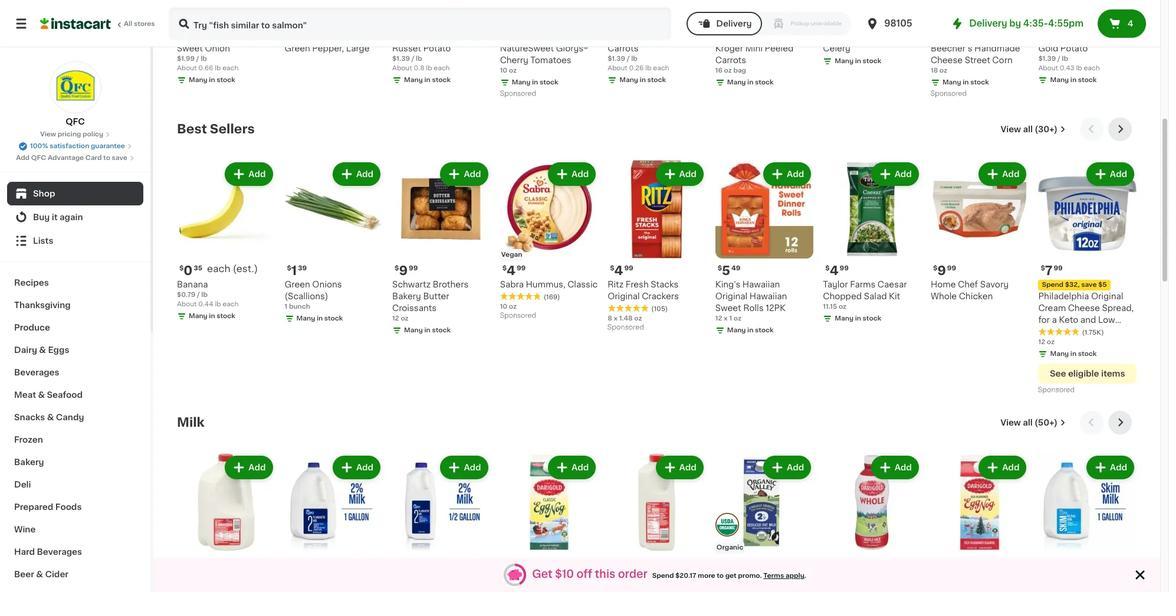 Task type: vqa. For each thing, say whether or not it's contained in the screenshot.


Task type: locate. For each thing, give the bounding box(es) containing it.
rolls
[[744, 304, 764, 312]]

9
[[399, 264, 408, 277], [938, 264, 947, 277]]

each right 35
[[207, 264, 231, 273]]

1 horizontal spatial 12
[[716, 315, 723, 321]]

39 for green onions (scallions)
[[298, 265, 307, 271]]

$ 0 60
[[1042, 28, 1065, 40]]

green inside green onions (scallions) 1 bunch
[[285, 280, 310, 288]]

1 potato from the left
[[424, 44, 451, 52]]

all inside view all (50+) popup button
[[1024, 418, 1033, 427]]

0 vertical spatial $0.35 each (estimated) element
[[608, 27, 706, 42]]

1 horizontal spatial cheese
[[1069, 304, 1101, 312]]

1 horizontal spatial spend
[[1043, 281, 1064, 288]]

$ inside the $ 1 99 /lb
[[826, 29, 830, 35]]

view left the (50+)
[[1001, 418, 1022, 427]]

oz right 1.48
[[635, 315, 642, 321]]

dairy
[[14, 346, 37, 354]]

order
[[618, 569, 648, 580]]

produce link
[[7, 316, 143, 339]]

16
[[716, 67, 723, 74]]

(105)
[[652, 306, 668, 312]]

2 $ 9 99 from the left
[[934, 264, 957, 277]]

carrots inside carrots $1.39 / lb about 0.26 lb each
[[608, 44, 639, 52]]

1 vertical spatial organic
[[716, 573, 749, 582]]

delivery up $ 1 99
[[717, 19, 752, 28]]

sponsored badge image for beecher's handmade cheese street corn
[[931, 90, 967, 97]]

sponsored badge image down 10 oz
[[500, 312, 536, 319]]

2 horizontal spatial $ 2 99
[[826, 557, 849, 570]]

beecher's handmade cheese street corn 18 oz
[[931, 44, 1021, 74]]

meat & seafood link
[[7, 384, 143, 406]]

1 horizontal spatial $ 2 99
[[610, 557, 633, 570]]

1 up russet
[[399, 28, 405, 40]]

(est.) inside $1.31 each (estimated) element
[[228, 27, 253, 37]]

0 horizontal spatial save
[[112, 155, 127, 161]]

bakery
[[393, 292, 421, 300], [14, 458, 44, 466]]

lists
[[33, 237, 53, 245]]

many in stock down tomatoes
[[512, 79, 559, 85]]

in down street
[[963, 79, 970, 85]]

3 original from the left
[[1092, 292, 1124, 300]]

10 down cherry
[[500, 67, 508, 74]]

& for meat
[[38, 391, 45, 399]]

$ 3 99
[[179, 557, 202, 570], [287, 557, 310, 570], [1042, 557, 1064, 570]]

in down 0.8
[[425, 76, 431, 83]]

savory
[[981, 280, 1009, 288]]

1 vertical spatial green
[[285, 280, 310, 288]]

1 item carousel region from the top
[[177, 117, 1137, 401]]

1 horizontal spatial $1.39
[[608, 55, 626, 62]]

original down king's
[[716, 292, 748, 300]]

qfc inside qfc vitamin d whole milk
[[608, 573, 627, 581]]

delivery inside button
[[717, 19, 752, 28]]

1 vertical spatial sweet
[[716, 304, 742, 312]]

each (est.) right 35
[[207, 264, 258, 273]]

$ 9 99 up schwartz
[[395, 264, 418, 277]]

organic up 59
[[717, 544, 744, 551]]

handmade
[[975, 44, 1021, 52]]

stock down russet potato $1.39 / lb about 0.8 lb each
[[432, 76, 451, 83]]

philadelphia
[[1039, 292, 1090, 300]]

qfc up view pricing policy link
[[66, 117, 85, 126]]

10 inside "3 naturesweet glorys® cherry tomatoes 10 oz"
[[500, 67, 508, 74]]

None search field
[[169, 7, 672, 40]]

2 $ 4 99 from the left
[[826, 264, 849, 277]]

oz right 18
[[940, 67, 948, 74]]

hawaiian up rolls
[[743, 280, 781, 288]]

1 up "celery"
[[830, 28, 836, 40]]

1 horizontal spatial 6
[[723, 557, 731, 570]]

12
[[393, 315, 400, 321], [716, 315, 723, 321], [1039, 339, 1046, 345]]

12 down king's
[[716, 315, 723, 321]]

sponsored badge image for ritz fresh stacks original crackers
[[608, 324, 644, 331]]

lb up 0.43
[[1063, 55, 1069, 62]]

39 up (scallions)
[[298, 265, 307, 271]]

1 horizontal spatial delivery
[[970, 19, 1008, 28]]

0 vertical spatial carrots
[[608, 44, 639, 52]]

/
[[196, 55, 199, 62], [412, 55, 415, 62], [627, 55, 630, 62], [1058, 55, 1061, 62], [197, 291, 200, 298]]

0 horizontal spatial 2
[[399, 557, 407, 570]]

$ inside $ 1 31
[[179, 29, 184, 35]]

qfc logo image
[[49, 61, 101, 113]]

12 inside schwartz brothers bakery butter croissants 12 oz
[[393, 315, 400, 321]]

1 horizontal spatial potato
[[1061, 44, 1089, 52]]

2 green from the top
[[285, 280, 310, 288]]

& left eggs
[[39, 346, 46, 354]]

1 inside green onions (scallions) 1 bunch
[[285, 303, 288, 310]]

kit
[[890, 292, 901, 300]]

1 39 from the top
[[298, 29, 307, 35]]

oz right 16
[[725, 67, 732, 74]]

policy
[[83, 131, 103, 138]]

0 horizontal spatial $ 3 99
[[179, 557, 202, 570]]

potato inside russet potato $1.39 / lb about 0.8 lb each
[[424, 44, 451, 52]]

$ 4 99 for ritz fresh stacks original crackers
[[610, 264, 634, 277]]

2 6 from the left
[[723, 557, 731, 570]]

all inside view all (30+) popup button
[[1024, 125, 1033, 133]]

2 $ 1 39 from the top
[[287, 264, 307, 277]]

spend inside get $10 off this order spend $20.17 more to get promo. terms apply .
[[653, 573, 674, 579]]

$ 1 39 up (scallions)
[[287, 264, 307, 277]]

product group containing 5
[[716, 160, 814, 337]]

1 horizontal spatial $ 3 99
[[287, 557, 310, 570]]

fat
[[1060, 573, 1073, 582]]

stock down sweet onion $1.99 / lb about 0.66 lb each at the top left
[[217, 76, 235, 83]]

$ 1 39
[[287, 28, 307, 40], [287, 264, 307, 277]]

carb
[[1039, 327, 1059, 336]]

0 up carrots $1.39 / lb about 0.26 lb each
[[615, 28, 624, 40]]

3 $1.39 from the left
[[1039, 55, 1057, 62]]

1 horizontal spatial whole
[[931, 292, 958, 300]]

chicken
[[960, 292, 994, 300]]

/ inside russet potato $1.39 / lb about 0.8 lb each
[[412, 55, 415, 62]]

bakery down schwartz
[[393, 292, 421, 300]]

1 $ 6 99 from the left
[[503, 557, 526, 570]]

view for 2
[[1001, 418, 1022, 427]]

each inside carrots $1.39 / lb about 0.26 lb each
[[654, 65, 670, 71]]

0 vertical spatial hawaiian
[[743, 280, 781, 288]]

2 horizontal spatial 12
[[1039, 339, 1046, 345]]

in down 0.44
[[209, 313, 215, 319]]

0 vertical spatial item carousel region
[[177, 117, 1137, 401]]

stock down rolls
[[756, 327, 774, 333]]

1 vertical spatial carrots
[[716, 56, 747, 64]]

stock down tomatoes
[[540, 79, 559, 85]]

&
[[39, 346, 46, 354], [38, 391, 45, 399], [47, 413, 54, 421], [36, 570, 43, 578]]

2 original from the left
[[716, 292, 748, 300]]

stock down salad
[[863, 315, 882, 321]]

$ 2 99
[[395, 557, 417, 570], [610, 557, 633, 570], [826, 557, 849, 570]]

2 9 from the left
[[938, 264, 947, 277]]

each right 0.8
[[434, 65, 450, 71]]

sponsored badge image down cherry
[[500, 90, 536, 97]]

$ 1 99 /lb
[[826, 27, 863, 40]]

1 $ 4 99 from the left
[[610, 264, 634, 277]]

0 horizontal spatial bakery
[[14, 458, 44, 466]]

2 horizontal spatial 0
[[1046, 28, 1055, 40]]

vegan
[[502, 251, 523, 258]]

$ inside $ 6 59
[[718, 558, 723, 564]]

about inside gold potato $1.39 / lb about 0.43 lb each
[[1039, 65, 1059, 71]]

4 for sabra hummus, classic
[[507, 264, 516, 277]]

$ 9 99
[[395, 264, 418, 277], [934, 264, 957, 277]]

2%
[[778, 573, 790, 582]]

4 inside button
[[1129, 19, 1134, 28]]

add button
[[226, 164, 272, 185], [334, 164, 380, 185], [442, 164, 487, 185], [550, 164, 595, 185], [657, 164, 703, 185], [765, 164, 811, 185], [873, 164, 918, 185], [981, 164, 1026, 185], [1088, 164, 1134, 185], [226, 457, 272, 478], [334, 457, 380, 478], [442, 457, 487, 478], [550, 457, 595, 478], [657, 457, 703, 478], [765, 457, 811, 478], [873, 457, 918, 478], [981, 457, 1026, 478], [1088, 457, 1134, 478]]

39 up green pepper, large
[[298, 29, 307, 35]]

whole inside qfc vitamin d whole milk
[[671, 573, 697, 581]]

98105
[[885, 19, 913, 28]]

0 horizontal spatial $0.35 each (estimated) element
[[177, 263, 275, 278]]

0 horizontal spatial sweet
[[177, 44, 203, 52]]

1 $ 2 99 from the left
[[395, 557, 417, 570]]

0 horizontal spatial $1.39
[[393, 55, 410, 62]]

1 vertical spatial bakery
[[14, 458, 44, 466]]

0 horizontal spatial potato
[[424, 44, 451, 52]]

to
[[103, 155, 110, 161], [717, 573, 724, 579]]

1.48
[[620, 315, 633, 321]]

many down the 0.26
[[620, 76, 639, 83]]

1 all from the top
[[1024, 125, 1033, 133]]

1 10 from the top
[[500, 67, 508, 74]]

many
[[835, 58, 854, 64], [189, 76, 208, 83], [404, 76, 423, 83], [620, 76, 639, 83], [1051, 76, 1070, 83], [512, 79, 531, 85], [728, 79, 746, 85], [943, 79, 962, 85], [189, 313, 208, 319], [835, 315, 854, 321], [297, 315, 315, 321], [404, 327, 423, 333], [728, 327, 746, 333], [1051, 350, 1070, 357]]

1 vertical spatial item carousel region
[[177, 411, 1137, 592]]

delivery up handmade at the top right of page
[[970, 19, 1008, 28]]

1 horizontal spatial $ 6 99
[[934, 557, 957, 570]]

about left the 0.26
[[608, 65, 628, 71]]

0 horizontal spatial carrots
[[608, 44, 639, 52]]

1 vertical spatial 39
[[298, 265, 307, 271]]

2 potato from the left
[[1061, 44, 1089, 52]]

1 left bunch
[[285, 303, 288, 310]]

0 horizontal spatial 12
[[393, 315, 400, 321]]

1 horizontal spatial $ 9 99
[[934, 264, 957, 277]]

about for russet
[[393, 65, 412, 71]]

taylor
[[824, 280, 849, 288]]

to left get
[[717, 573, 724, 579]]

x inside king's hawaiian original hawaiian sweet rolls 12pk 12 x 1 oz
[[724, 315, 728, 321]]

each (est.) inside $0.60 each (estimated) element
[[1070, 27, 1121, 37]]

potato down $1.11 each (estimated) element on the top
[[424, 44, 451, 52]]

4:55pm
[[1049, 19, 1084, 28]]

$ 6 59
[[718, 557, 741, 570]]

2 horizontal spatial 6
[[938, 557, 947, 570]]

sponsored badge image
[[500, 90, 536, 97], [931, 90, 967, 97], [500, 312, 536, 319], [608, 324, 644, 331], [1039, 387, 1075, 393]]

$ 9 99 for home chef savory whole chicken
[[934, 264, 957, 277]]

1 horizontal spatial 2
[[615, 557, 623, 570]]

potato down $0.60 each (estimated) element
[[1061, 44, 1089, 52]]

candy
[[56, 413, 84, 421]]

prepared foods
[[14, 503, 82, 511]]

1 vertical spatial all
[[1024, 418, 1033, 427]]

1 vertical spatial whole
[[671, 573, 697, 581]]

1 horizontal spatial carrots
[[716, 56, 747, 64]]

each (est.) right 60
[[1070, 27, 1121, 37]]

about for gold
[[1039, 65, 1059, 71]]

3 2 from the left
[[830, 557, 838, 570]]

schwartz brothers bakery butter croissants 12 oz
[[393, 280, 469, 321]]

(est.) inside product group
[[233, 264, 258, 273]]

/ inside gold potato $1.39 / lb about 0.43 lb each
[[1058, 55, 1061, 62]]

qfc inside "link"
[[66, 117, 85, 126]]

king's
[[716, 280, 741, 288]]

1 $1.39 from the left
[[393, 55, 410, 62]]

whole right d
[[671, 573, 697, 581]]

(est.) for banana
[[233, 264, 258, 273]]

0 horizontal spatial whole
[[671, 573, 697, 581]]

0 horizontal spatial to
[[103, 155, 110, 161]]

$0.35 each (estimated) element for banana
[[177, 263, 275, 278]]

oz down king's
[[734, 315, 742, 321]]

2 horizontal spatial 2
[[830, 557, 838, 570]]

view for schwartz brothers bakery butter croissants
[[1001, 125, 1022, 133]]

bunch
[[289, 303, 310, 310]]

milk inside qfc vitamin d whole milk
[[608, 585, 625, 592]]

oz down cherry
[[509, 67, 517, 74]]

d
[[662, 573, 669, 581]]

39 for green pepper, large
[[298, 29, 307, 35]]

original inside king's hawaiian original hawaiian sweet rolls 12pk 12 x 1 oz
[[716, 292, 748, 300]]

$ 7 99
[[1042, 264, 1064, 277]]

chef
[[959, 280, 979, 288]]

$ inside "$ 0 35"
[[179, 265, 184, 271]]

/ for russet
[[412, 55, 415, 62]]

1 horizontal spatial sweet
[[716, 304, 742, 312]]

$ 4 99 up ritz
[[610, 264, 634, 277]]

1 vertical spatial cheese
[[1069, 304, 1101, 312]]

green for green pepper, large
[[285, 44, 310, 52]]

0 horizontal spatial original
[[608, 292, 640, 300]]

$1.39 inside carrots $1.39 / lb about 0.26 lb each
[[608, 55, 626, 62]]

carrots up the 0.26
[[608, 44, 639, 52]]

(scallions)
[[285, 292, 328, 300]]

0 vertical spatial 39
[[298, 29, 307, 35]]

bakery link
[[7, 451, 143, 473]]

1
[[184, 28, 189, 40], [399, 28, 405, 40], [830, 28, 836, 40], [292, 28, 297, 40], [723, 28, 728, 40], [292, 264, 297, 277], [285, 303, 288, 310], [730, 315, 733, 321]]

2 horizontal spatial $ 3 99
[[1042, 557, 1064, 570]]

x right 8
[[614, 315, 618, 321]]

12 down croissants
[[393, 315, 400, 321]]

1 2 from the left
[[399, 557, 407, 570]]

$ inside $ 7 99
[[1042, 265, 1046, 271]]

darigold egg nog, classis
[[500, 573, 575, 592]]

2 horizontal spatial $1.39
[[1039, 55, 1057, 62]]

0 horizontal spatial $ 2 99
[[395, 557, 417, 570]]

1 horizontal spatial to
[[717, 573, 724, 579]]

4 for ritz fresh stacks original crackers
[[615, 264, 624, 277]]

1 original from the left
[[608, 292, 640, 300]]

1 vertical spatial $0.35 each (estimated) element
[[177, 263, 275, 278]]

2 $ 2 99 from the left
[[610, 557, 633, 570]]

2 horizontal spatial $ 4 99
[[826, 264, 849, 277]]

$1.39 inside russet potato $1.39 / lb about 0.8 lb each
[[393, 55, 410, 62]]

(est.) right 4:55pm
[[1095, 27, 1121, 37]]

0 vertical spatial whole
[[931, 292, 958, 300]]

1 horizontal spatial x
[[724, 315, 728, 321]]

/ inside sweet onion $1.99 / lb about 0.66 lb each
[[196, 55, 199, 62]]

0 vertical spatial green
[[285, 44, 310, 52]]

0 vertical spatial cheese
[[931, 56, 963, 64]]

2 $1.39 from the left
[[608, 55, 626, 62]]

sweet inside king's hawaiian original hawaiian sweet rolls 12pk 12 x 1 oz
[[716, 304, 742, 312]]

& inside 'link'
[[36, 570, 43, 578]]

0 horizontal spatial 6
[[507, 557, 516, 570]]

product group
[[500, 0, 599, 100], [931, 0, 1030, 100], [177, 160, 275, 323], [285, 160, 383, 326], [393, 160, 491, 337], [500, 160, 599, 322], [608, 160, 706, 334], [716, 160, 814, 337], [824, 160, 922, 326], [931, 160, 1030, 302], [1039, 160, 1137, 396], [177, 453, 275, 592], [285, 453, 383, 592], [393, 453, 491, 592], [500, 453, 599, 592], [608, 453, 706, 592], [716, 453, 814, 592], [824, 453, 922, 592], [931, 453, 1030, 592], [1039, 453, 1137, 592]]

1 horizontal spatial $0.35 each (estimated) element
[[608, 27, 706, 42]]

lb up 0.44
[[201, 291, 208, 298]]

0 horizontal spatial 9
[[399, 264, 408, 277]]

qfc left fat
[[1039, 573, 1058, 582]]

& left candy
[[47, 413, 54, 421]]

each (est.) up onion at the top
[[202, 27, 253, 37]]

buy it again
[[33, 213, 83, 221]]

(est.) inside $0.60 each (estimated) element
[[1095, 27, 1121, 37]]

in down croissants
[[425, 327, 431, 333]]

31
[[190, 29, 198, 35]]

advantage
[[48, 155, 84, 161]]

qfc vitamin d whole milk
[[608, 573, 697, 592]]

1 vertical spatial spend
[[653, 573, 674, 579]]

each inside sweet onion $1.99 / lb about 0.66 lb each
[[223, 65, 239, 71]]

(est.) up carrots $1.39 / lb about 0.26 lb each
[[664, 27, 689, 37]]

about inside sweet onion $1.99 / lb about 0.66 lb each
[[177, 65, 197, 71]]

instacart logo image
[[40, 17, 111, 31]]

0 horizontal spatial $ 9 99
[[395, 264, 418, 277]]

eggs
[[48, 346, 69, 354]]

king's hawaiian original hawaiian sweet rolls 12pk 12 x 1 oz
[[716, 280, 788, 321]]

cheese inside philadelphia original cream cheese spread, for a keto and low carb lifestyle
[[1069, 304, 1101, 312]]

each right 0.43
[[1085, 65, 1101, 71]]

3 inside "3 naturesweet glorys® cherry tomatoes 10 oz"
[[507, 28, 515, 40]]

2 item carousel region from the top
[[177, 411, 1137, 592]]

pricing
[[58, 131, 81, 138]]

beverages
[[14, 368, 59, 377], [37, 548, 82, 556]]

0 vertical spatial organic
[[717, 544, 744, 551]]

qfc for qfc
[[66, 117, 85, 126]]

many in stock down 0.8
[[404, 76, 451, 83]]

delivery for delivery
[[717, 19, 752, 28]]

0 vertical spatial to
[[103, 155, 110, 161]]

/ down banana
[[197, 291, 200, 298]]

many in stock down "celery"
[[835, 58, 882, 64]]

ritz fresh stacks original crackers
[[608, 280, 679, 300]]

1 green from the top
[[285, 44, 310, 52]]

0 horizontal spatial $ 4 99
[[503, 264, 526, 277]]

0 horizontal spatial x
[[614, 315, 618, 321]]

/ inside banana $0.79 / lb about 0.44 lb each
[[197, 291, 200, 298]]

get $10 off this order status
[[528, 569, 812, 581]]

x down king's
[[724, 315, 728, 321]]

buy it again link
[[7, 205, 143, 229]]

99 inside $ 1 99
[[729, 29, 738, 35]]

1 horizontal spatial 0
[[615, 28, 624, 40]]

home
[[931, 280, 957, 288]]

1 6 from the left
[[507, 557, 516, 570]]

$1.11 each (estimated) element
[[393, 27, 491, 42]]

all for 3
[[1024, 418, 1033, 427]]

1 horizontal spatial $ 4 99
[[610, 264, 634, 277]]

about inside russet potato $1.39 / lb about 0.8 lb each
[[393, 65, 412, 71]]

street
[[965, 56, 991, 64]]

1 horizontal spatial original
[[716, 292, 748, 300]]

2 all from the top
[[1024, 418, 1033, 427]]

item carousel region
[[177, 117, 1137, 401], [177, 411, 1137, 592]]

0 horizontal spatial cheese
[[931, 56, 963, 64]]

0 horizontal spatial delivery
[[717, 19, 752, 28]]

& right meat
[[38, 391, 45, 399]]

cheese down "beecher's"
[[931, 56, 963, 64]]

1 vertical spatial to
[[717, 573, 724, 579]]

delivery
[[970, 19, 1008, 28], [717, 19, 752, 28]]

close image
[[1134, 568, 1148, 582]]

1 vertical spatial $ 1 39
[[287, 264, 307, 277]]

7
[[1046, 264, 1053, 277]]

0 horizontal spatial spend
[[653, 573, 674, 579]]

save left $5
[[1082, 281, 1098, 288]]

2 39 from the top
[[298, 265, 307, 271]]

about left 0.8
[[393, 65, 412, 71]]

each (est.) inside $1.31 each (estimated) element
[[202, 27, 253, 37]]

99 inside $ 7 99
[[1055, 265, 1064, 271]]

(30+)
[[1036, 125, 1058, 133]]

chopped
[[824, 292, 862, 300]]

each right 60
[[1070, 27, 1093, 37]]

$0.35 each (estimated) element
[[608, 27, 706, 42], [177, 263, 275, 278]]

skim
[[1096, 573, 1116, 582]]

see
[[1051, 369, 1067, 378]]

4 button
[[1099, 9, 1147, 38]]

0 horizontal spatial $ 6 99
[[503, 557, 526, 570]]

each inside gold potato $1.39 / lb about 0.43 lb each
[[1085, 65, 1101, 71]]

0 vertical spatial spend
[[1043, 281, 1064, 288]]

1 9 from the left
[[399, 264, 408, 277]]

view inside popup button
[[1001, 125, 1022, 133]]

0.43
[[1061, 65, 1075, 71]]

$1.39 for $
[[1039, 55, 1057, 62]]

1 horizontal spatial bakery
[[393, 292, 421, 300]]

8
[[608, 315, 613, 321]]

0 horizontal spatial 0
[[184, 264, 193, 277]]

3 $ 2 99 from the left
[[826, 557, 849, 570]]

original inside philadelphia original cream cheese spread, for a keto and low carb lifestyle
[[1092, 292, 1124, 300]]

4:35-
[[1024, 19, 1049, 28]]

0 vertical spatial bakery
[[393, 292, 421, 300]]

oz inside "3 naturesweet glorys® cherry tomatoes 10 oz"
[[509, 67, 517, 74]]

about down $0.79
[[177, 301, 197, 307]]

35
[[194, 265, 202, 271]]

each (est.) for carrots
[[638, 27, 689, 37]]

carrots
[[608, 44, 639, 52], [716, 56, 747, 64]]

hawaiian
[[743, 280, 781, 288], [750, 292, 788, 300]]

beecher's
[[931, 44, 973, 52]]

1 vertical spatial 10
[[500, 303, 508, 310]]

0 vertical spatial $ 1 39
[[287, 28, 307, 40]]

3 $ 4 99 from the left
[[503, 264, 526, 277]]

view inside popup button
[[1001, 418, 1022, 427]]

banana $0.79 / lb about 0.44 lb each
[[177, 280, 239, 307]]

potato
[[424, 44, 451, 52], [1061, 44, 1089, 52]]

2 horizontal spatial original
[[1092, 292, 1124, 300]]

0 vertical spatial beverages
[[14, 368, 59, 377]]

5
[[723, 264, 731, 277]]

3 6 from the left
[[938, 557, 947, 570]]

$1.39 inside gold potato $1.39 / lb about 0.43 lb each
[[1039, 55, 1057, 62]]

0 vertical spatial sweet
[[177, 44, 203, 52]]

potato inside gold potato $1.39 / lb about 0.43 lb each
[[1061, 44, 1089, 52]]

$1.31 each (estimated) element
[[177, 27, 275, 42]]

0 vertical spatial all
[[1024, 125, 1033, 133]]

oz inside king's hawaiian original hawaiian sweet rolls 12pk 12 x 1 oz
[[734, 315, 742, 321]]

4
[[1129, 19, 1134, 28], [615, 264, 624, 277], [830, 264, 839, 277], [507, 264, 516, 277]]

Search field
[[170, 8, 671, 39]]

9 up schwartz
[[399, 264, 408, 277]]

add qfc advantage card to save link
[[16, 153, 134, 163]]

1 horizontal spatial save
[[1082, 281, 1098, 288]]

many in stock down croissants
[[404, 327, 451, 333]]

1 $ 1 39 from the top
[[287, 28, 307, 40]]

98105 button
[[866, 7, 937, 40]]

whole inside the home chef savory whole chicken
[[931, 292, 958, 300]]

1 horizontal spatial 9
[[938, 264, 947, 277]]

each inside banana $0.79 / lb about 0.44 lb each
[[223, 301, 239, 307]]

0 vertical spatial 10
[[500, 67, 508, 74]]

1 $ 9 99 from the left
[[395, 264, 418, 277]]

2 x from the left
[[724, 315, 728, 321]]

sponsored badge image down 1.48
[[608, 324, 644, 331]]

delivery button
[[687, 12, 763, 35]]

(est.) for carrots
[[664, 27, 689, 37]]



Task type: describe. For each thing, give the bounding box(es) containing it.
6 for organic
[[723, 557, 731, 570]]

$1.39 for 1
[[393, 55, 410, 62]]

tomatoes
[[531, 56, 572, 64]]

all stores link
[[40, 7, 156, 40]]

green pepper, large
[[285, 44, 370, 52]]

3 naturesweet glorys® cherry tomatoes 10 oz
[[500, 28, 589, 74]]

about inside carrots $1.39 / lb about 0.26 lb each
[[608, 65, 628, 71]]

0 vertical spatial save
[[112, 155, 127, 161]]

(est.) for gold potato
[[1095, 27, 1121, 37]]

stock up the see eligible items
[[1079, 350, 1098, 357]]

deli link
[[7, 473, 143, 496]]

100% satisfaction guarantee button
[[18, 139, 132, 151]]

(est.) for sweet onion
[[228, 27, 253, 37]]

$0.35 each (estimated) element for carrots
[[608, 27, 706, 42]]

many down 0.44
[[189, 313, 208, 319]]

many in stock down bunch
[[297, 315, 343, 321]]

lb up 0.66
[[201, 55, 207, 62]]

lb right 0.8
[[426, 65, 432, 71]]

$ inside $ 0 60
[[1042, 29, 1046, 35]]

stock down schwartz brothers bakery butter croissants 12 oz at the left of the page
[[432, 327, 451, 333]]

& for snacks
[[47, 413, 54, 421]]

6 for darigold
[[507, 557, 516, 570]]

sponsored badge image for sabra hummus, classic
[[500, 312, 536, 319]]

each up carrots $1.39 / lb about 0.26 lb each
[[638, 27, 662, 37]]

1 vertical spatial save
[[1082, 281, 1098, 288]]

oz inside the beecher's handmade cheese street corn 18 oz
[[940, 67, 948, 74]]

many down rolls
[[728, 327, 746, 333]]

in down green onions (scallions) 1 bunch on the left of page
[[317, 315, 323, 321]]

many in stock down the 0.26
[[620, 76, 666, 83]]

to inside get $10 off this order spend $20.17 more to get promo. terms apply .
[[717, 573, 724, 579]]

home chef savory whole chicken
[[931, 280, 1009, 300]]

many down 0.66
[[189, 76, 208, 83]]

9 for home chef savory whole chicken
[[938, 264, 947, 277]]

green for green onions (scallions) 1 bunch
[[285, 280, 310, 288]]

stock down carrots $1.39 / lb about 0.26 lb each
[[648, 76, 666, 83]]

1 $ 3 99 from the left
[[179, 557, 202, 570]]

1 up kroger
[[723, 28, 728, 40]]

10 oz
[[500, 303, 517, 310]]

$1.99 per pound element
[[824, 27, 922, 42]]

oz inside taylor farms caesar chopped salad kit 11.15 oz
[[839, 303, 847, 310]]

1 left 31
[[184, 28, 189, 40]]

many down bag
[[728, 79, 746, 85]]

free
[[1075, 573, 1093, 582]]

organic for organic
[[717, 544, 744, 551]]

lb right 0.43
[[1077, 65, 1083, 71]]

lb up 0.8
[[416, 55, 422, 62]]

foods
[[55, 503, 82, 511]]

lb right the 0.26
[[646, 65, 652, 71]]

spend $32, save $5
[[1043, 281, 1108, 288]]

glorys®
[[556, 44, 589, 52]]

each (est.) for banana
[[207, 264, 258, 273]]

many down "celery"
[[835, 58, 854, 64]]

stock down gold potato $1.39 / lb about 0.43 lb each
[[1079, 76, 1098, 83]]

0 for gold
[[1046, 28, 1055, 40]]

product group containing 0
[[177, 160, 275, 323]]

classic
[[568, 280, 598, 288]]

many down bunch
[[297, 315, 315, 321]]

in down taylor farms caesar chopped salad kit 11.15 oz
[[856, 315, 862, 321]]

whole for 9
[[931, 292, 958, 300]]

stores
[[134, 21, 155, 27]]

product group containing 1
[[285, 160, 383, 326]]

in down rolls
[[748, 327, 754, 333]]

many in stock down 0.66
[[189, 76, 235, 83]]

lifestyle
[[1061, 327, 1097, 336]]

many down 0.8
[[404, 76, 423, 83]]

& for dairy
[[39, 346, 46, 354]]

each up onion at the top
[[202, 27, 226, 37]]

60
[[1056, 29, 1065, 35]]

(50+)
[[1035, 418, 1058, 427]]

& for beer
[[36, 570, 43, 578]]

in down 0.43
[[1071, 76, 1077, 83]]

whole for 2
[[671, 573, 697, 581]]

onion
[[205, 44, 230, 52]]

many in stock up the eligible
[[1051, 350, 1098, 357]]

many in stock down taylor farms caesar chopped salad kit 11.15 oz
[[835, 315, 882, 321]]

qfc down 100%
[[31, 155, 46, 161]]

many in stock down 0.44
[[189, 313, 235, 319]]

large
[[346, 44, 370, 52]]

$10
[[555, 569, 574, 580]]

1 inside the $ 1 99 /lb
[[830, 28, 836, 40]]

stock down kroger mini peeled carrots 16 oz bag
[[756, 79, 774, 85]]

oz down sabra
[[509, 303, 517, 310]]

in up the eligible
[[1071, 350, 1077, 357]]

sponsored badge image for naturesweet glorys® cherry tomatoes
[[500, 90, 536, 97]]

many in stock down bag
[[728, 79, 774, 85]]

product group containing 7
[[1039, 160, 1137, 396]]

spend inside product group
[[1043, 281, 1064, 288]]

many in stock down street
[[943, 79, 990, 85]]

$ 1 39 for green pepper, large
[[287, 28, 307, 40]]

oz inside kroger mini peeled carrots 16 oz bag
[[725, 67, 732, 74]]

gold
[[1039, 44, 1059, 52]]

/ inside carrots $1.39 / lb about 0.26 lb each
[[627, 55, 630, 62]]

59
[[732, 558, 741, 564]]

many down 0.43
[[1051, 76, 1070, 83]]

hard
[[14, 548, 35, 556]]

carrots inside kroger mini peeled carrots 16 oz bag
[[716, 56, 747, 64]]

off
[[577, 569, 593, 580]]

vitamin
[[629, 573, 660, 581]]

2 $ 6 99 from the left
[[934, 557, 957, 570]]

0 for banana
[[184, 264, 193, 277]]

stock down "$1.99 per pound" element
[[863, 58, 882, 64]]

hard beverages link
[[7, 541, 143, 563]]

onions
[[312, 280, 342, 288]]

1 vertical spatial beverages
[[37, 548, 82, 556]]

sweet inside sweet onion $1.99 / lb about 0.66 lb each
[[177, 44, 203, 52]]

produce
[[14, 323, 50, 332]]

1 up green pepper, large
[[292, 28, 297, 40]]

for
[[1039, 316, 1051, 324]]

2 10 from the top
[[500, 303, 508, 310]]

naturesweet
[[500, 44, 554, 52]]

$ inside the "$ 5 49"
[[718, 265, 723, 271]]

bakery inside schwartz brothers bakery butter croissants 12 oz
[[393, 292, 421, 300]]

original inside ritz fresh stacks original crackers
[[608, 292, 640, 300]]

(1.75k)
[[1083, 329, 1105, 336]]

farms
[[851, 280, 876, 288]]

stock down street
[[971, 79, 990, 85]]

$ 1 39 for green onions (scallions)
[[287, 264, 307, 277]]

11.15
[[824, 303, 838, 310]]

spread,
[[1103, 304, 1135, 312]]

terms apply button
[[764, 572, 805, 581]]

1 inside king's hawaiian original hawaiian sweet rolls 12pk 12 x 1 oz
[[730, 315, 733, 321]]

cheese inside the beecher's handmade cheese street corn 18 oz
[[931, 56, 963, 64]]

wine
[[14, 525, 36, 534]]

in down tomatoes
[[532, 79, 538, 85]]

about inside banana $0.79 / lb about 0.44 lb each
[[177, 301, 197, 307]]

oz inside schwartz brothers bakery butter croissants 12 oz
[[401, 315, 409, 321]]

apply
[[786, 573, 805, 579]]

item carousel region containing milk
[[177, 411, 1137, 592]]

many down croissants
[[404, 327, 423, 333]]

each (est.) for gold potato
[[1070, 27, 1121, 37]]

gold potato $1.39 / lb about 0.43 lb each
[[1039, 44, 1101, 71]]

in down /lb
[[856, 58, 862, 64]]

best
[[177, 123, 207, 135]]

shop link
[[7, 182, 143, 205]]

many down the beecher's handmade cheese street corn 18 oz
[[943, 79, 962, 85]]

many down 12 oz
[[1051, 350, 1070, 357]]

0.44
[[199, 301, 213, 307]]

9 for schwartz brothers bakery butter croissants
[[399, 264, 408, 277]]

low
[[1099, 316, 1116, 324]]

ritz
[[608, 280, 624, 288]]

stock down green onions (scallions) 1 bunch on the left of page
[[325, 315, 343, 321]]

darigold
[[500, 573, 536, 582]]

sabra hummus, classic
[[500, 280, 598, 288]]

wine link
[[7, 518, 143, 541]]

(169)
[[544, 294, 560, 300]]

12 oz
[[1039, 339, 1055, 345]]

3 $ 3 99 from the left
[[1042, 557, 1064, 570]]

0.8
[[414, 65, 425, 71]]

butter
[[423, 292, 450, 300]]

$ 4 99 for sabra hummus, classic
[[503, 264, 526, 277]]

lb right 0.66
[[215, 65, 221, 71]]

snacks
[[14, 413, 45, 421]]

beer
[[14, 570, 34, 578]]

many down 11.15
[[835, 315, 854, 321]]

by
[[1010, 19, 1022, 28]]

eligible
[[1069, 369, 1100, 378]]

organic for organic valley 2% milk
[[716, 573, 749, 582]]

celery
[[824, 44, 851, 52]]

$32,
[[1066, 281, 1081, 288]]

potato for 1
[[424, 44, 451, 52]]

corn
[[993, 56, 1013, 64]]

12pk
[[766, 304, 786, 312]]

sponsored badge image down see
[[1039, 387, 1075, 393]]

18
[[931, 67, 939, 74]]

kroger
[[716, 44, 744, 52]]

it
[[52, 213, 58, 221]]

item badge image
[[716, 513, 739, 536]]

item carousel region containing best sellers
[[177, 117, 1137, 401]]

cream
[[1039, 304, 1067, 312]]

each (est.) for sweet onion
[[202, 27, 253, 37]]

many in stock down 0.43
[[1051, 76, 1098, 83]]

many down cherry
[[512, 79, 531, 85]]

$0.60 each (estimated) element
[[1039, 27, 1137, 42]]

2 $ 3 99 from the left
[[287, 557, 310, 570]]

beverages link
[[7, 361, 143, 384]]

dairy & eggs
[[14, 346, 69, 354]]

buy
[[33, 213, 50, 221]]

about for sweet
[[177, 65, 197, 71]]

lists link
[[7, 229, 143, 253]]

delivery for delivery by 4:35-4:55pm
[[970, 19, 1008, 28]]

hummus,
[[526, 280, 566, 288]]

$ 9 99 for schwartz brothers bakery butter croissants
[[395, 264, 418, 277]]

keto
[[1060, 316, 1079, 324]]

sweet onion $1.99 / lb about 0.66 lb each
[[177, 44, 239, 71]]

1 x from the left
[[614, 315, 618, 321]]

in down kroger mini peeled carrots 16 oz bag
[[748, 79, 754, 85]]

oz down carb
[[1048, 339, 1055, 345]]

many in stock down rolls
[[728, 327, 774, 333]]

qfc for qfc fat free skim milk
[[1039, 573, 1058, 582]]

99 inside the $ 1 99 /lb
[[837, 29, 846, 35]]

in down 0.66
[[209, 76, 215, 83]]

4 for taylor farms caesar chopped salad kit
[[830, 264, 839, 277]]

potato for $
[[1061, 44, 1089, 52]]

philadelphia original cream cheese spread, for a keto and low carb lifestyle
[[1039, 292, 1135, 336]]

view all (30+)
[[1001, 125, 1058, 133]]

lb up the 0.26
[[632, 55, 638, 62]]

/ for sweet
[[196, 55, 199, 62]]

12 inside king's hawaiian original hawaiian sweet rolls 12pk 12 x 1 oz
[[716, 315, 723, 321]]

2 2 from the left
[[615, 557, 623, 570]]

$ 4 99 for taylor farms caesar chopped salad kit
[[826, 264, 849, 277]]

1 vertical spatial hawaiian
[[750, 292, 788, 300]]

$ 5 49
[[718, 264, 741, 277]]

$ inside $ 1 99
[[718, 29, 723, 35]]

stock down banana $0.79 / lb about 0.44 lb each
[[217, 313, 235, 319]]

product group containing beecher's handmade cheese street corn
[[931, 0, 1030, 100]]

guarantee
[[91, 143, 125, 149]]

$ 1 99
[[718, 28, 738, 40]]

cherry
[[500, 56, 529, 64]]

lb right 0.44
[[215, 301, 221, 307]]

stacks
[[651, 280, 679, 288]]

this
[[595, 569, 616, 580]]

terms
[[764, 573, 785, 579]]

view up 100%
[[40, 131, 56, 138]]

8 x 1.48 oz
[[608, 315, 642, 321]]

all for spend $32, save $5
[[1024, 125, 1033, 133]]

1 up (scallions)
[[292, 264, 297, 277]]

qfc for qfc vitamin d whole milk
[[608, 573, 627, 581]]

deli
[[14, 480, 31, 489]]

/ for gold
[[1058, 55, 1061, 62]]

service type group
[[687, 12, 852, 35]]

each inside russet potato $1.39 / lb about 0.8 lb each
[[434, 65, 450, 71]]

in down the 0.26
[[640, 76, 646, 83]]



